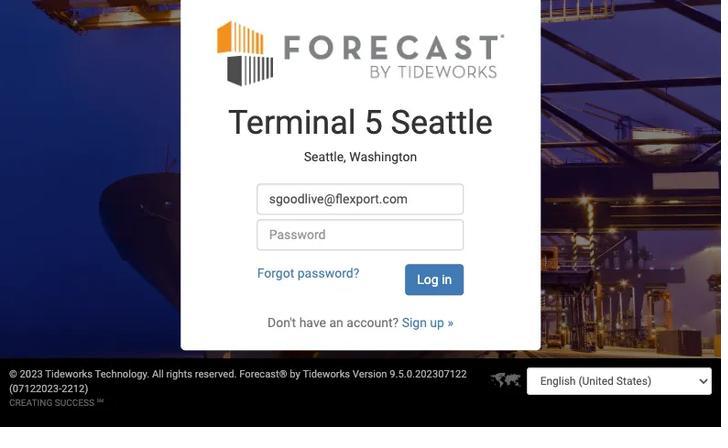 Task type: describe. For each thing, give the bounding box(es) containing it.
(07122023-
[[9, 383, 62, 395]]

washington
[[349, 150, 417, 165]]

sign up » link
[[402, 315, 454, 330]]

don't have an account? sign up »
[[268, 315, 454, 330]]

reserved.
[[195, 368, 237, 380]]

Password password field
[[257, 219, 464, 250]]

rights
[[166, 368, 192, 380]]

©
[[9, 368, 17, 380]]

forgot
[[257, 266, 294, 280]]

all
[[152, 368, 164, 380]]

2023
[[20, 368, 43, 380]]

© 2023 tideworks technology. all rights reserved.
[[9, 368, 239, 380]]

5
[[364, 104, 383, 142]]

an
[[329, 315, 343, 330]]

password?
[[298, 266, 359, 280]]

2212)
[[62, 383, 88, 395]]

technology.
[[95, 368, 150, 380]]

terminal 5 seattle seattle, washington
[[228, 104, 493, 165]]

success
[[55, 398, 94, 408]]

forecast® by tideworks version 9.5.0.202307122 (07122023-2212) creating success ℠
[[9, 368, 467, 408]]

forgot password? log in
[[257, 266, 452, 287]]

up
[[430, 315, 444, 330]]

by
[[290, 368, 300, 380]]

seattle,
[[304, 150, 346, 165]]



Task type: vqa. For each thing, say whether or not it's contained in the screenshot.
Sign up » LINK
yes



Task type: locate. For each thing, give the bounding box(es) containing it.
creating
[[9, 398, 52, 408]]

tideworks right by
[[303, 368, 350, 380]]

in
[[442, 272, 452, 287]]

don't
[[268, 315, 296, 330]]

1 tideworks from the left
[[45, 368, 93, 380]]

forecast®
[[239, 368, 287, 380]]

tideworks
[[45, 368, 93, 380], [303, 368, 350, 380]]

9.5.0.202307122
[[390, 368, 467, 380]]

tideworks inside forecast® by tideworks version 9.5.0.202307122 (07122023-2212) creating success ℠
[[303, 368, 350, 380]]

1 horizontal spatial tideworks
[[303, 368, 350, 380]]

»
[[448, 315, 454, 330]]

terminal
[[228, 104, 356, 142]]

forecast® by tideworks image
[[217, 19, 504, 87]]

account?
[[347, 315, 399, 330]]

sign
[[402, 315, 427, 330]]

tideworks for 2023
[[45, 368, 93, 380]]

forgot password? link
[[257, 266, 359, 280]]

have
[[299, 315, 326, 330]]

0 horizontal spatial tideworks
[[45, 368, 93, 380]]

log in button
[[405, 264, 464, 295]]

tideworks up 2212)
[[45, 368, 93, 380]]

℠
[[97, 398, 104, 408]]

version
[[353, 368, 387, 380]]

Email or username text field
[[257, 183, 464, 214]]

log
[[417, 272, 439, 287]]

seattle
[[391, 104, 493, 142]]

2 tideworks from the left
[[303, 368, 350, 380]]

tideworks for by
[[303, 368, 350, 380]]



